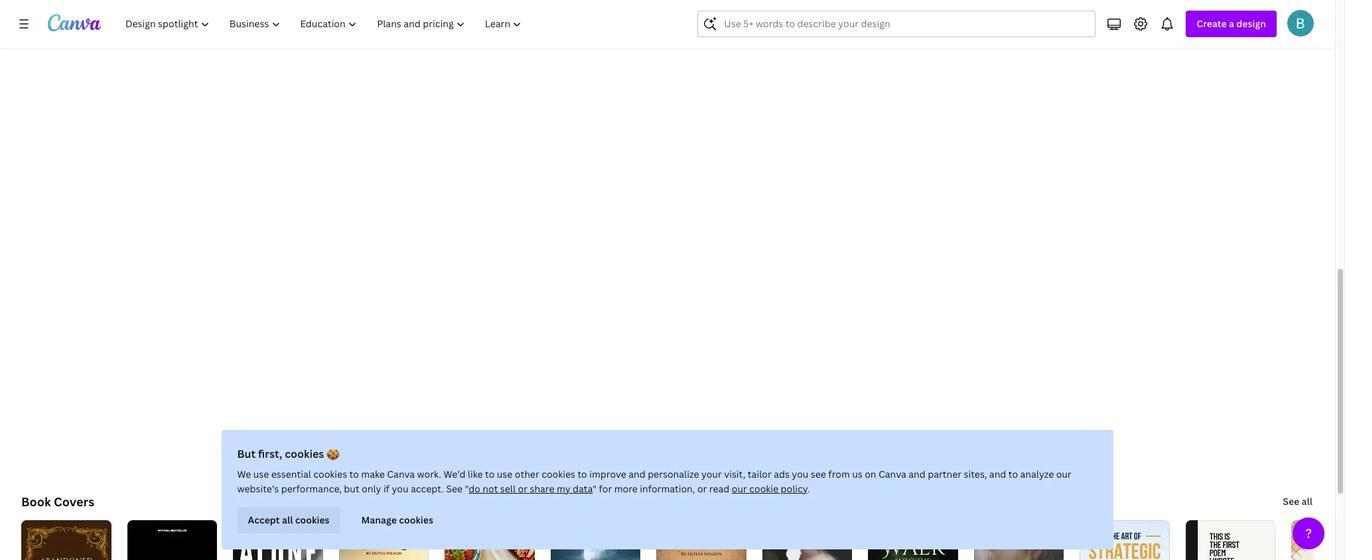 Task type: locate. For each thing, give the bounding box(es) containing it.
1 horizontal spatial our
[[1057, 468, 1073, 481]]

1 horizontal spatial you
[[793, 468, 809, 481]]

to right like
[[486, 468, 495, 481]]

canva
[[388, 468, 415, 481], [879, 468, 907, 481]]

to up "data"
[[578, 468, 588, 481]]

policy
[[782, 483, 808, 495]]

if
[[384, 483, 390, 495]]

to
[[350, 468, 359, 481], [486, 468, 495, 481], [578, 468, 588, 481], [1009, 468, 1019, 481]]

improve
[[590, 468, 627, 481]]

1 vertical spatial all
[[283, 514, 293, 527]]

from
[[829, 468, 851, 481]]

0 horizontal spatial all
[[283, 514, 293, 527]]

1 vertical spatial our
[[733, 483, 748, 495]]

cookies
[[285, 447, 325, 461], [314, 468, 348, 481], [542, 468, 576, 481], [296, 514, 330, 527], [399, 514, 434, 527]]

0 vertical spatial our
[[1057, 468, 1073, 481]]

1 horizontal spatial canva
[[879, 468, 907, 481]]

work.
[[418, 468, 442, 481]]

0 vertical spatial you
[[793, 468, 809, 481]]

do not sell or share my data link
[[469, 483, 593, 495]]

0 horizontal spatial "
[[466, 483, 469, 495]]

cookies down accept.
[[399, 514, 434, 527]]

cookies down performance, at the bottom of page
[[296, 514, 330, 527]]

1 horizontal spatial "
[[593, 483, 597, 495]]

all inside button
[[283, 514, 293, 527]]

our inside we use essential cookies to make canva work. we'd like to use other cookies to improve and personalize your visit, tailor ads you see from us on canva and partner sites, and to analyze our website's performance, but only if you accept. see "
[[1057, 468, 1073, 481]]

more
[[615, 483, 638, 495]]

for
[[600, 483, 613, 495]]

🍪
[[327, 447, 340, 461]]

3 and from the left
[[990, 468, 1007, 481]]

0 horizontal spatial our
[[733, 483, 748, 495]]

a
[[1230, 17, 1235, 30]]

to up 'but'
[[350, 468, 359, 481]]

you right if
[[392, 483, 409, 495]]

like
[[468, 468, 483, 481]]

design
[[1237, 17, 1267, 30]]

all for see
[[1302, 495, 1313, 508]]

2 horizontal spatial and
[[990, 468, 1007, 481]]

" left for
[[593, 483, 597, 495]]

0 horizontal spatial see
[[447, 483, 463, 495]]

you up policy
[[793, 468, 809, 481]]

1 horizontal spatial or
[[698, 483, 708, 495]]

analyze
[[1021, 468, 1055, 481]]

create
[[1197, 17, 1228, 30]]

use up sell
[[498, 468, 513, 481]]

sites,
[[965, 468, 988, 481]]

and right sites, on the bottom of the page
[[990, 468, 1007, 481]]

we use essential cookies to make canva work. we'd like to use other cookies to improve and personalize your visit, tailor ads you see from us on canva and partner sites, and to analyze our website's performance, but only if you accept. see "
[[238, 468, 1073, 495]]

all for accept
[[283, 514, 293, 527]]

None search field
[[698, 11, 1097, 37]]

our right analyze
[[1057, 468, 1073, 481]]

canva up if
[[388, 468, 415, 481]]

all
[[1302, 495, 1313, 508], [283, 514, 293, 527]]

0 horizontal spatial use
[[254, 468, 270, 481]]

"
[[466, 483, 469, 495], [593, 483, 597, 495]]

you
[[793, 468, 809, 481], [392, 483, 409, 495]]

1 " from the left
[[466, 483, 469, 495]]

0 horizontal spatial canva
[[388, 468, 415, 481]]

0 horizontal spatial you
[[392, 483, 409, 495]]

" down like
[[466, 483, 469, 495]]

we'd
[[444, 468, 466, 481]]

canva right on
[[879, 468, 907, 481]]

and
[[629, 468, 646, 481], [910, 468, 926, 481], [990, 468, 1007, 481]]

our
[[1057, 468, 1073, 481], [733, 483, 748, 495]]

ads
[[775, 468, 790, 481]]

see
[[447, 483, 463, 495], [1284, 495, 1300, 508]]

other
[[515, 468, 540, 481]]

3 to from the left
[[578, 468, 588, 481]]

to left analyze
[[1009, 468, 1019, 481]]

our down visit, on the bottom
[[733, 483, 748, 495]]

and up do not sell or share my data " for more information, or read our cookie policy .
[[629, 468, 646, 481]]

use up 'website's'
[[254, 468, 270, 481]]

0 vertical spatial all
[[1302, 495, 1313, 508]]

0 horizontal spatial or
[[519, 483, 528, 495]]

1 horizontal spatial see
[[1284, 495, 1300, 508]]

or left read
[[698, 483, 708, 495]]

brad klo image
[[1288, 10, 1315, 37]]

but
[[238, 447, 256, 461]]

but first, cookies 🍪 dialog
[[222, 430, 1114, 550]]

1 horizontal spatial and
[[910, 468, 926, 481]]

we
[[238, 468, 252, 481]]

visit,
[[725, 468, 746, 481]]

" inside we use essential cookies to make canva work. we'd like to use other cookies to improve and personalize your visit, tailor ads you see from us on canva and partner sites, and to analyze our website's performance, but only if you accept. see "
[[466, 483, 469, 495]]

or right sell
[[519, 483, 528, 495]]

but first, cookies 🍪
[[238, 447, 340, 461]]

0 horizontal spatial and
[[629, 468, 646, 481]]

and left partner
[[910, 468, 926, 481]]

use
[[254, 468, 270, 481], [498, 468, 513, 481]]

1 horizontal spatial use
[[498, 468, 513, 481]]

or
[[519, 483, 528, 495], [698, 483, 708, 495]]

1 vertical spatial you
[[392, 483, 409, 495]]

1 horizontal spatial all
[[1302, 495, 1313, 508]]



Task type: vqa. For each thing, say whether or not it's contained in the screenshot.
All inside button
yes



Task type: describe. For each thing, give the bounding box(es) containing it.
us
[[853, 468, 863, 481]]

cookie
[[750, 483, 779, 495]]

1 to from the left
[[350, 468, 359, 481]]

2 and from the left
[[910, 468, 926, 481]]

my
[[557, 483, 571, 495]]

.
[[808, 483, 811, 495]]

1 or from the left
[[519, 483, 528, 495]]

manage cookies button
[[351, 507, 444, 534]]

top level navigation element
[[117, 11, 534, 37]]

essential
[[272, 468, 312, 481]]

covers
[[54, 494, 94, 510]]

personalize
[[648, 468, 700, 481]]

see inside we use essential cookies to make canva work. we'd like to use other cookies to improve and personalize your visit, tailor ads you see from us on canva and partner sites, and to analyze our website's performance, but only if you accept. see "
[[447, 483, 463, 495]]

only
[[362, 483, 382, 495]]

2 canva from the left
[[879, 468, 907, 481]]

accept all cookies
[[248, 514, 330, 527]]

create a design button
[[1187, 11, 1278, 37]]

1 use from the left
[[254, 468, 270, 481]]

data
[[573, 483, 593, 495]]

first,
[[259, 447, 283, 461]]

cookies up essential
[[285, 447, 325, 461]]

see all link
[[1282, 489, 1315, 515]]

read
[[710, 483, 730, 495]]

do
[[469, 483, 481, 495]]

1 canva from the left
[[388, 468, 415, 481]]

book covers
[[21, 494, 94, 510]]

manage cookies
[[362, 514, 434, 527]]

sell
[[501, 483, 516, 495]]

2 use from the left
[[498, 468, 513, 481]]

book
[[21, 494, 51, 510]]

make
[[362, 468, 385, 481]]

not
[[483, 483, 499, 495]]

cookies inside button
[[296, 514, 330, 527]]

website's
[[238, 483, 279, 495]]

our cookie policy link
[[733, 483, 808, 495]]

but
[[345, 483, 360, 495]]

accept all cookies button
[[238, 507, 341, 534]]

cookies up my
[[542, 468, 576, 481]]

share
[[530, 483, 555, 495]]

2 " from the left
[[593, 483, 597, 495]]

accept.
[[411, 483, 445, 495]]

1 and from the left
[[629, 468, 646, 481]]

4 to from the left
[[1009, 468, 1019, 481]]

create a design
[[1197, 17, 1267, 30]]

on
[[866, 468, 877, 481]]

accept
[[248, 514, 280, 527]]

tailor
[[749, 468, 772, 481]]

Search search field
[[725, 11, 1070, 37]]

partner
[[929, 468, 963, 481]]

information,
[[641, 483, 696, 495]]

2 or from the left
[[698, 483, 708, 495]]

your
[[702, 468, 723, 481]]

2 to from the left
[[486, 468, 495, 481]]

performance,
[[282, 483, 342, 495]]

do not sell or share my data " for more information, or read our cookie policy .
[[469, 483, 811, 495]]

see
[[812, 468, 827, 481]]

see all
[[1284, 495, 1313, 508]]

book covers link
[[21, 494, 94, 510]]

manage
[[362, 514, 397, 527]]

cookies down 🍪
[[314, 468, 348, 481]]

cookies inside button
[[399, 514, 434, 527]]



